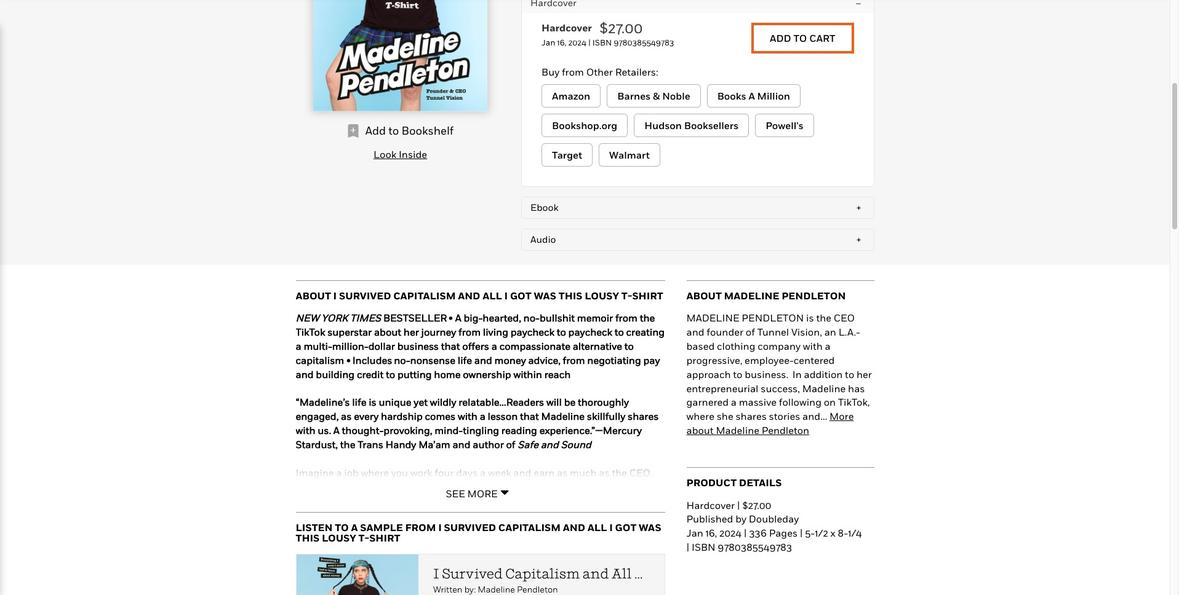 Task type: locate. For each thing, give the bounding box(es) containing it.
survived up the times
[[339, 290, 391, 302]]

pages
[[769, 528, 798, 540]]

1 vertical spatial more
[[468, 488, 498, 500]]

0 vertical spatial capitalism
[[394, 290, 456, 302]]

the up creating
[[640, 312, 655, 325]]

0 vertical spatial add
[[770, 32, 792, 45]]

x
[[831, 528, 836, 540]]

struggle
[[495, 580, 534, 592]]

madeline down massive
[[716, 425, 760, 437]]

benefits,
[[372, 481, 412, 493]]

isbn up buy from other retailers:
[[593, 38, 612, 48]]

the
[[640, 312, 655, 325], [817, 312, 832, 325], [340, 439, 355, 451], [612, 467, 627, 479], [563, 495, 578, 507], [566, 523, 581, 536], [329, 537, 344, 550], [597, 537, 613, 550]]

paycheck down memoir
[[569, 326, 612, 339]]

0 vertical spatial with
[[803, 340, 823, 353]]

asked.
[[358, 495, 388, 507]]

2 shares from the left
[[736, 411, 767, 423]]

1 horizontal spatial isbn
[[692, 542, 716, 554]]

as inside ""madeline's life is unique yet wildly relatable…readers will be thoroughly engaged, as every hardship comes with a lesson that madeline skillfully shares with us. a thought-provoking, mind-tingling reading experience."—mercury stardust, the trans handy ma'am and author of"
[[341, 411, 352, 423]]

shares down massive
[[736, 411, 767, 423]]

capitalism
[[296, 355, 344, 367]]

1 vertical spatial clothing
[[346, 537, 385, 550]]

clothing down car.
[[346, 537, 385, 550]]

very
[[319, 523, 338, 536]]

is up "every"
[[369, 397, 377, 409]]

and down mind-
[[453, 439, 471, 451]]

$27.00 up jan 16, 2024 | isbn 9780385549783 on the top of the page
[[600, 19, 643, 37]]

add up look
[[366, 125, 386, 137]]

9780385549783
[[614, 38, 674, 48], [718, 542, 792, 554]]

sounds
[[389, 523, 424, 536]]

is
[[807, 312, 814, 325], [369, 397, 377, 409], [556, 523, 564, 536]]

$27.00 inside hardcover        | $27.00 published by doubleday jan 16, 2024 | 336 pages | 5-1/2 x 8-1/4 | isbn 9780385549783
[[743, 500, 772, 512]]

5-
[[805, 528, 815, 540]]

1 horizontal spatial this
[[559, 290, 583, 302]]

16,
[[557, 38, 567, 48], [706, 528, 717, 540]]

tunnel
[[758, 326, 789, 339], [626, 523, 658, 536]]

t- left it
[[359, 533, 369, 545]]

2 vertical spatial pendleton
[[499, 537, 547, 550]]

0 horizontal spatial 2024
[[569, 38, 587, 48]]

1 vertical spatial a
[[455, 312, 462, 325]]

thought-
[[342, 425, 384, 437]]

2 horizontal spatial as
[[599, 467, 610, 479]]

like so many americans, madeline used to struggle to make ends meet. raised by a punk dad and a goth mom in fresno, california, she spent her teen
[[296, 580, 662, 596]]

with inside the madeline pendleton is the ceo and founder of tunnel vision, an l.a.- based clothing company with a progressive, employee-centered approach to business.  in addition to her entrepreneurial success, madeline has garnered a massive following on tiktok, where she shares stories and…
[[803, 340, 823, 353]]

jan
[[542, 38, 556, 48], [687, 528, 704, 540]]

pendleton inside more about madeline pendleton
[[762, 425, 810, 437]]

2 vertical spatial a
[[334, 425, 340, 437]]

ceo's
[[581, 495, 609, 507]]

that up 'reading'
[[520, 411, 539, 423]]

about up new
[[296, 290, 331, 302]]

1 vertical spatial +
[[857, 234, 862, 245]]

progressive,
[[687, 355, 743, 367]]

lousy down distributed
[[322, 533, 356, 545]]

advice,
[[528, 355, 561, 367]]

pendleton inside imagine a job where you work four days a week and earn as much as the ceo. you also get full benefits, a gym membership, free lunch, and unlimited time off, no questions asked. hard-won profits don't just end up in the ceo's pocket— they're distributed equally among all employees. the company even buys you your very own car. it sounds too good to be true, but this is the reality at tunnel vision, the clothing company that madeline pendleton built from the ground up.
[[499, 537, 547, 550]]

0 vertical spatial she
[[717, 411, 734, 423]]

1 vertical spatial hardcover
[[687, 500, 735, 512]]

a right days
[[480, 467, 486, 479]]

i survived capitalism and all i got was this lousy t-shirt by madeline pendleton image
[[313, 0, 488, 112]]

company down sounds on the left bottom of the page
[[387, 537, 430, 550]]

1 horizontal spatial shirt
[[633, 290, 663, 302]]

1 vertical spatial 2024
[[720, 528, 742, 540]]

1 vertical spatial all
[[588, 522, 607, 534]]

to inside add to cart button
[[794, 32, 807, 45]]

where inside the madeline pendleton is the ceo and founder of tunnel vision, an l.a.- based clothing company with a progressive, employee-centered approach to business.  in addition to her entrepreneurial success, madeline has garnered a massive following on tiktok, where she shares stories and…
[[687, 411, 715, 423]]

with for company
[[803, 340, 823, 353]]

her down ends
[[587, 594, 602, 596]]

2 vertical spatial with
[[296, 425, 315, 437]]

to left cart
[[794, 32, 807, 45]]

madeline down addition
[[803, 383, 846, 395]]

this up up.
[[296, 533, 320, 545]]

is inside ""madeline's life is unique yet wildly relatable…readers will be thoroughly engaged, as every hardship comes with a lesson that madeline skillfully shares with us. a thought-provoking, mind-tingling reading experience."—mercury stardust, the trans handy ma'am and author of"
[[369, 397, 377, 409]]

0 vertical spatial that
[[441, 340, 460, 353]]

1 vertical spatial add
[[366, 125, 386, 137]]

ceo.
[[630, 467, 653, 479]]

add to cart
[[770, 32, 836, 45]]

comes
[[425, 411, 456, 423]]

0 horizontal spatial $27.00
[[600, 19, 643, 37]]

jan up buy
[[542, 38, 556, 48]]

9780385549783 up retailers:
[[614, 38, 674, 48]]

new
[[296, 312, 319, 325]]

1 vertical spatial about
[[687, 425, 714, 437]]

hardcover for hardcover        | $27.00 published by doubleday jan 16, 2024 | 336 pages | 5-1/2 x 8-1/4 | isbn 9780385549783
[[687, 500, 735, 512]]

1 vertical spatial she
[[539, 594, 556, 596]]

0 horizontal spatial got
[[510, 290, 532, 302]]

1 horizontal spatial t-
[[622, 290, 633, 302]]

lousy up memoir
[[585, 290, 619, 302]]

a left big- at the bottom
[[455, 312, 462, 325]]

1 shares from the left
[[628, 411, 659, 423]]

l.a.-
[[839, 326, 861, 339]]

this inside i survived capitalism and all i got was this lousy t-shirt
[[296, 533, 320, 545]]

author
[[473, 439, 504, 451]]

by down like
[[296, 594, 307, 596]]

as right earn
[[557, 467, 568, 479]]

0 horizontal spatial tunnel
[[626, 523, 658, 536]]

clothing
[[717, 340, 756, 353], [346, 537, 385, 550]]

the down thought-
[[340, 439, 355, 451]]

about madeline pendleton
[[687, 290, 846, 302]]

0 vertical spatial more
[[830, 411, 854, 423]]

her inside like so many americans, madeline used to struggle to make ends meet. raised by a punk dad and a goth mom in fresno, california, she spent her teen
[[587, 594, 602, 596]]

of right 'founder'
[[746, 326, 755, 339]]

built
[[549, 537, 571, 550]]

0 vertical spatial be
[[564, 397, 576, 409]]

+
[[857, 202, 862, 213], [857, 234, 862, 245]]

free
[[508, 481, 526, 493]]

vision, down your
[[296, 537, 327, 550]]

sound
[[561, 439, 592, 451]]

0 vertical spatial of
[[746, 326, 755, 339]]

of down 'reading'
[[506, 439, 516, 451]]

see more
[[446, 488, 498, 500]]

0 horizontal spatial was
[[534, 290, 557, 302]]

add for add to bookshelf
[[366, 125, 386, 137]]

look
[[374, 149, 397, 161]]

with up the tingling
[[458, 411, 478, 423]]

1 vertical spatial vision,
[[296, 537, 327, 550]]

0 horizontal spatial with
[[296, 425, 315, 437]]

life up "every"
[[352, 397, 367, 409]]

2 vertical spatial that
[[432, 537, 451, 550]]

as left "every"
[[341, 411, 352, 423]]

hardcover inside hardcover link
[[542, 22, 592, 34]]

all up 'hearted,'
[[483, 290, 502, 302]]

membership,
[[444, 481, 505, 493]]

madeline inside ""madeline's life is unique yet wildly relatable…readers will be thoroughly engaged, as every hardship comes with a lesson that madeline skillfully shares with us. a thought-provoking, mind-tingling reading experience."—mercury stardust, the trans handy ma'am and author of"
[[541, 411, 585, 423]]

hardship
[[381, 411, 423, 423]]

is left 'ceo'
[[807, 312, 814, 325]]

she inside like so many americans, madeline used to struggle to make ends meet. raised by a punk dad and a goth mom in fresno, california, she spent her teen
[[539, 594, 556, 596]]

the inside ""madeline's life is unique yet wildly relatable…readers will be thoroughly engaged, as every hardship comes with a lesson that madeline skillfully shares with us. a thought-provoking, mind-tingling reading experience."—mercury stardust, the trans handy ma'am and author of"
[[340, 439, 355, 451]]

1 vertical spatial where
[[361, 467, 389, 479]]

1 + from the top
[[857, 202, 862, 213]]

lunch,
[[528, 481, 557, 493]]

tunnel inside imagine a job where you work four days a week and earn as much as the ceo. you also get full benefits, a gym membership, free lunch, and unlimited time off, no questions asked. hard-won profits don't just end up in the ceo's pocket— they're distributed equally among all employees. the company even buys you your very own car. it sounds too good to be true, but this is the reality at tunnel vision, the clothing company that madeline pendleton built from the ground up.
[[626, 523, 658, 536]]

clothing inside the madeline pendleton is the ceo and founder of tunnel vision, an l.a.- based clothing company with a progressive, employee-centered approach to business.  in addition to her entrepreneurial success, madeline has garnered a massive following on tiktok, where she shares stories and…
[[717, 340, 756, 353]]

by inside hardcover        | $27.00 published by doubleday jan 16, 2024 | 336 pages | 5-1/2 x 8-1/4 | isbn 9780385549783
[[736, 514, 747, 526]]

addition
[[804, 369, 843, 381]]

paycheck down no-
[[511, 326, 555, 339]]

she inside the madeline pendleton is the ceo and founder of tunnel vision, an l.a.- based clothing company with a progressive, employee-centered approach to business.  in addition to her entrepreneurial success, madeline has garnered a massive following on tiktok, where she shares stories and…
[[717, 411, 734, 423]]

i up the york
[[333, 290, 337, 302]]

1 horizontal spatial you
[[636, 509, 652, 522]]

a right us.
[[334, 425, 340, 437]]

questions
[[310, 495, 356, 507]]

1 vertical spatial jan
[[687, 528, 704, 540]]

make
[[548, 580, 573, 592]]

about for about i survived capitalism and all i got was this lousy t-shirt
[[296, 290, 331, 302]]

1 horizontal spatial jan
[[687, 528, 704, 540]]

0 horizontal spatial life
[[352, 397, 367, 409]]

0 horizontal spatial of
[[506, 439, 516, 451]]

hardcover inside hardcover        | $27.00 published by doubleday jan 16, 2024 | 336 pages | 5-1/2 x 8-1/4 | isbn 9780385549783
[[687, 500, 735, 512]]

1 vertical spatial this
[[296, 533, 320, 545]]

2 about from the left
[[687, 290, 722, 302]]

vision, inside imagine a job where you work four days a week and earn as much as the ceo. you also get full benefits, a gym membership, free lunch, and unlimited time off, no questions asked. hard-won profits don't just end up in the ceo's pocket— they're distributed equally among all employees. the company even buys you your very own car. it sounds too good to be true, but this is the reality at tunnel vision, the clothing company that madeline pendleton built from the ground up.
[[296, 537, 327, 550]]

was up bullshit
[[534, 290, 557, 302]]

by
[[736, 514, 747, 526], [296, 594, 307, 596]]

0 horizontal spatial about
[[374, 326, 401, 339]]

credit
[[357, 369, 384, 381]]

add inside button
[[770, 32, 792, 45]]

| down published
[[687, 542, 690, 554]]

0 horizontal spatial jan
[[542, 38, 556, 48]]

the up an
[[817, 312, 832, 325]]

1 vertical spatial of
[[506, 439, 516, 451]]

barnes
[[618, 90, 651, 102]]

the down very
[[329, 537, 344, 550]]

a up the tingling
[[480, 411, 486, 423]]

of inside the madeline pendleton is the ceo and founder of tunnel vision, an l.a.- based clothing company with a progressive, employee-centered approach to business.  in addition to her entrepreneurial success, madeline has garnered a massive following on tiktok, where she shares stories and…
[[746, 326, 755, 339]]

t- up creating
[[622, 290, 633, 302]]

about inside more about madeline pendleton
[[687, 425, 714, 437]]

0 horizontal spatial she
[[539, 594, 556, 596]]

bookshelf
[[402, 125, 454, 137]]

add left cart
[[770, 32, 792, 45]]

a down like
[[309, 594, 315, 596]]

company inside the madeline pendleton is the ceo and founder of tunnel vision, an l.a.- based clothing company with a progressive, employee-centered approach to business.  in addition to her entrepreneurial success, madeline has garnered a massive following on tiktok, where she shares stories and…
[[758, 340, 801, 353]]

madeline down good at the bottom left of the page
[[454, 537, 497, 550]]

she down make
[[539, 594, 556, 596]]

at
[[615, 523, 624, 536]]

a
[[296, 340, 301, 353], [492, 340, 497, 353], [825, 340, 831, 353], [731, 397, 737, 409], [480, 411, 486, 423], [336, 467, 342, 479], [480, 467, 486, 479], [414, 481, 420, 493], [351, 522, 358, 534], [309, 594, 315, 596], [383, 594, 389, 596]]

in inside like so many americans, madeline used to struggle to make ends meet. raised by a punk dad and a goth mom in fresno, california, she spent her teen
[[441, 594, 450, 596]]

audio
[[531, 234, 556, 245]]

madeline
[[687, 312, 740, 325]]

1 vertical spatial life
[[352, 397, 367, 409]]

16, up buy
[[557, 38, 567, 48]]

$27.00 up doubleday
[[743, 500, 772, 512]]

got up no-
[[510, 290, 532, 302]]

0 horizontal spatial more
[[468, 488, 498, 500]]

much
[[570, 467, 597, 479]]

with up stardust,
[[296, 425, 315, 437]]

1 horizontal spatial shares
[[736, 411, 767, 423]]

in right mom
[[441, 594, 450, 596]]

buy from other retailers:
[[542, 66, 659, 78]]

from down reality
[[573, 537, 595, 550]]

1 horizontal spatial by
[[736, 514, 747, 526]]

0 horizontal spatial shirt
[[369, 533, 400, 545]]

1 horizontal spatial clothing
[[717, 340, 756, 353]]

1 horizontal spatial all
[[588, 522, 607, 534]]

to up 'entrepreneurial'
[[733, 369, 743, 381]]

success,
[[761, 383, 800, 395]]

employee-
[[745, 355, 794, 367]]

got down buys
[[615, 522, 637, 534]]

be down employees.
[[481, 523, 492, 536]]

madeline down will
[[541, 411, 585, 423]]

the up built
[[566, 523, 581, 536]]

0 horizontal spatial paycheck
[[511, 326, 555, 339]]

is for pendleton
[[807, 312, 814, 325]]

$27.00
[[600, 19, 643, 37], [743, 500, 772, 512]]

about i survived capitalism and all i got was this lousy t-shirt
[[296, 290, 663, 302]]

0 horizontal spatial in
[[441, 594, 450, 596]]

won
[[418, 495, 437, 507]]

0 vertical spatial where
[[687, 411, 715, 423]]

to down • includes no-
[[386, 369, 395, 381]]

hearted,
[[483, 312, 521, 325]]

1 horizontal spatial more
[[830, 411, 854, 423]]

1 horizontal spatial $27.00
[[743, 500, 772, 512]]

0 vertical spatial isbn
[[593, 38, 612, 48]]

0 vertical spatial life
[[458, 355, 472, 367]]

about up dollar
[[374, 326, 401, 339]]

0 horizontal spatial vision,
[[296, 537, 327, 550]]

they're
[[296, 509, 327, 522]]

1 horizontal spatial got
[[615, 522, 637, 534]]

true,
[[495, 523, 516, 536]]

centered
[[794, 355, 835, 367]]

time
[[626, 481, 647, 493]]

1 horizontal spatial she
[[717, 411, 734, 423]]

own
[[340, 523, 360, 536]]

0 horizontal spatial shares
[[628, 411, 659, 423]]

that inside imagine a job where you work four days a week and earn as much as the ceo. you also get full benefits, a gym membership, free lunch, and unlimited time off, no questions asked. hard-won profits don't just end up in the ceo's pocket— they're distributed equally among all employees. the company even buys you your very own car. it sounds too good to be true, but this is the reality at tunnel vision, the clothing company that madeline pendleton built from the ground up.
[[432, 537, 451, 550]]

0 horizontal spatial t-
[[359, 533, 369, 545]]

her up business
[[404, 326, 419, 339]]

1 vertical spatial be
[[481, 523, 492, 536]]

i
[[333, 290, 337, 302], [505, 290, 508, 302], [438, 522, 442, 534], [610, 522, 613, 534]]

was inside i survived capitalism and all i got was this lousy t-shirt
[[639, 522, 662, 534]]

and inside ""madeline's life is unique yet wildly relatable…readers will be thoroughly engaged, as every hardship comes with a lesson that madeline skillfully shares with us. a thought-provoking, mind-tingling reading experience."—mercury stardust, the trans handy ma'am and author of"
[[453, 439, 471, 451]]

capitalism down the
[[499, 522, 561, 534]]

end
[[517, 495, 535, 507]]

hardcover up jan 16, 2024 | isbn 9780385549783 on the top of the page
[[542, 22, 592, 34]]

|
[[588, 38, 591, 48], [737, 500, 740, 512], [744, 528, 747, 540], [800, 528, 803, 540], [687, 542, 690, 554]]

superstar
[[328, 326, 372, 339]]

1 vertical spatial by
[[296, 594, 307, 596]]

0 horizontal spatial lousy
[[322, 533, 356, 545]]

company up this
[[541, 509, 585, 522]]

and down americans,
[[363, 594, 381, 596]]

pendleton down stories
[[762, 425, 810, 437]]

nonsense
[[410, 355, 456, 367]]

madeline inside more about madeline pendleton
[[716, 425, 760, 437]]

noble
[[663, 90, 691, 102]]

imagine a job where you work four days a week and earn as much as the ceo. you also get full benefits, a gym membership, free lunch, and unlimited time off, no questions asked. hard-won profits don't just end up in the ceo's pocket— they're distributed equally among all employees. the company even buys you your very own car. it sounds too good to be true, but this is the reality at tunnel vision, the clothing company that madeline pendleton built from the ground up.
[[296, 467, 664, 564]]

a for big-
[[455, 312, 462, 325]]

four
[[435, 467, 454, 479]]

0 horizontal spatial as
[[341, 411, 352, 423]]

2024 up other
[[569, 38, 587, 48]]

a right books
[[749, 90, 755, 102]]

be right will
[[564, 397, 576, 409]]

no
[[296, 495, 308, 507]]

2 horizontal spatial company
[[758, 340, 801, 353]]

tunnel inside the madeline pendleton is the ceo and founder of tunnel vision, an l.a.- based clothing company with a progressive, employee-centered approach to business.  in addition to her entrepreneurial success, madeline has garnered a massive following on tiktok, where she shares stories and…
[[758, 326, 789, 339]]

0 vertical spatial in
[[552, 495, 561, 507]]

1 horizontal spatial 16,
[[706, 528, 717, 540]]

you up benefits,
[[391, 467, 408, 479]]

and up based
[[687, 326, 705, 339]]

lousy inside i survived capitalism and all i got was this lousy t-shirt
[[322, 533, 356, 545]]

the down reality
[[597, 537, 613, 550]]

0 horizontal spatial by
[[296, 594, 307, 596]]

amazon
[[552, 90, 591, 102]]

california,
[[489, 594, 537, 596]]

is up built
[[556, 523, 564, 536]]

about down garnered
[[687, 425, 714, 437]]

clothing inside imagine a job where you work four days a week and earn as much as the ceo. you also get full benefits, a gym membership, free lunch, and unlimited time off, no questions asked. hard-won profits don't just end up in the ceo's pocket— they're distributed equally among all employees. the company even buys you your very own car. it sounds too good to be true, but this is the reality at tunnel vision, the clothing company that madeline pendleton built from the ground up.
[[346, 537, 385, 550]]

pendleton down "but"
[[499, 537, 547, 550]]

1 horizontal spatial about
[[687, 290, 722, 302]]

a down americans,
[[383, 594, 389, 596]]

to right good at the bottom left of the page
[[469, 523, 479, 536]]

1/2
[[815, 528, 828, 540]]

1 horizontal spatial be
[[564, 397, 576, 409]]

1 horizontal spatial a
[[455, 312, 462, 325]]

1 horizontal spatial paycheck
[[569, 326, 612, 339]]

hardcover up published
[[687, 500, 735, 512]]

a inside the bestseller • a big-hearted, no-bullshit memoir from the tiktok superstar about her journey from living paycheck to paycheck to creating a multi-million-dollar business that offers a compassionate alternative to capitalism • includes no-nonsense life and money advice, from negotiating pay and building credit to putting home ownership within reach
[[455, 312, 462, 325]]

reading
[[502, 425, 537, 437]]

ends
[[575, 580, 598, 592]]

isbn inside hardcover        | $27.00 published by doubleday jan 16, 2024 | 336 pages | 5-1/2 x 8-1/4 | isbn 9780385549783
[[692, 542, 716, 554]]

got inside i survived capitalism and all i got was this lousy t-shirt
[[615, 522, 637, 534]]

and up built
[[563, 522, 585, 534]]

to
[[794, 32, 807, 45], [389, 125, 399, 137], [557, 326, 566, 339], [615, 326, 624, 339], [625, 340, 634, 353], [386, 369, 395, 381], [733, 369, 743, 381], [845, 369, 855, 381], [335, 522, 349, 534], [469, 523, 479, 536], [484, 580, 493, 592], [536, 580, 545, 592]]

that down too
[[432, 537, 451, 550]]

also
[[315, 481, 335, 493]]

as up unlimited
[[599, 467, 610, 479]]

1 vertical spatial 16,
[[706, 528, 717, 540]]

0 horizontal spatial 9780385549783
[[614, 38, 674, 48]]

0 horizontal spatial about
[[296, 290, 331, 302]]

madeline up mom
[[413, 580, 456, 592]]

is inside the madeline pendleton is the ceo and founder of tunnel vision, an l.a.- based clothing company with a progressive, employee-centered approach to business.  in addition to her entrepreneurial success, madeline has garnered a massive following on tiktok, where she shares stories and…
[[807, 312, 814, 325]]

0 horizontal spatial clothing
[[346, 537, 385, 550]]

her
[[404, 326, 419, 339], [857, 369, 872, 381], [587, 594, 602, 596]]

1 vertical spatial her
[[857, 369, 872, 381]]

pendleton up 'ceo'
[[782, 290, 846, 302]]

1 vertical spatial survived
[[444, 522, 496, 534]]

add for add to cart
[[770, 32, 792, 45]]

0 vertical spatial company
[[758, 340, 801, 353]]

this up bullshit
[[559, 290, 583, 302]]

0 vertical spatial by
[[736, 514, 747, 526]]

madeline inside the madeline pendleton is the ceo and founder of tunnel vision, an l.a.- based clothing company with a progressive, employee-centered approach to business.  in addition to her entrepreneurial success, madeline has garnered a massive following on tiktok, where she shares stories and…
[[803, 383, 846, 395]]

a left job
[[336, 467, 342, 479]]

2 + from the top
[[857, 234, 862, 245]]

2 vertical spatial is
[[556, 523, 564, 536]]

tiktok
[[296, 326, 325, 339]]

so
[[318, 580, 328, 592]]

just
[[498, 495, 515, 507]]

0 vertical spatial clothing
[[717, 340, 756, 353]]

1 about from the left
[[296, 290, 331, 302]]

0 horizontal spatial a
[[334, 425, 340, 437]]

0 horizontal spatial you
[[391, 467, 408, 479]]

listen to a sample from
[[296, 522, 438, 534]]

based
[[687, 340, 715, 353]]

0 vertical spatial hardcover
[[542, 22, 592, 34]]

to left make
[[536, 580, 545, 592]]

was up ground
[[639, 522, 662, 534]]

0 vertical spatial +
[[857, 202, 862, 213]]

1 horizontal spatial is
[[556, 523, 564, 536]]

2024 inside hardcover        | $27.00 published by doubleday jan 16, 2024 | 336 pages | 5-1/2 x 8-1/4 | isbn 9780385549783
[[720, 528, 742, 540]]

the left the ceo's on the bottom
[[563, 495, 578, 507]]



Task type: vqa. For each thing, say whether or not it's contained in the screenshot.
for
no



Task type: describe. For each thing, give the bounding box(es) containing it.
a down 'entrepreneurial'
[[731, 397, 737, 409]]

but
[[518, 523, 534, 536]]

life inside ""madeline's life is unique yet wildly relatable…readers will be thoroughly engaged, as every hardship comes with a lesson that madeline skillfully shares with us. a thought-provoking, mind-tingling reading experience."—mercury stardust, the trans handy ma'am and author of"
[[352, 397, 367, 409]]

0 horizontal spatial capitalism
[[394, 290, 456, 302]]

| left 5-
[[800, 528, 803, 540]]

9780385549783 inside hardcover        | $27.00 published by doubleday jan 16, 2024 | 336 pages | 5-1/2 x 8-1/4 | isbn 9780385549783
[[718, 542, 792, 554]]

lesson
[[488, 411, 518, 423]]

0 vertical spatial this
[[559, 290, 583, 302]]

powell's
[[766, 120, 804, 132]]

books a million link
[[707, 85, 801, 108]]

safe and sound
[[518, 439, 592, 451]]

more inside more about madeline pendleton
[[830, 411, 854, 423]]

| down product details
[[737, 500, 740, 512]]

to up look inside
[[389, 125, 399, 137]]

and inside the madeline pendleton is the ceo and founder of tunnel vision, an l.a.- based clothing company with a progressive, employee-centered approach to business.  in addition to her entrepreneurial success, madeline has garnered a massive following on tiktok, where she shares stories and…
[[687, 326, 705, 339]]

0 vertical spatial 9780385549783
[[614, 38, 674, 48]]

about inside the bestseller • a big-hearted, no-bullshit memoir from the tiktok superstar about her journey from living paycheck to paycheck to creating a multi-million-dollar business that offers a compassionate alternative to capitalism • includes no-nonsense life and money advice, from negotiating pay and building credit to putting home ownership within reach
[[374, 326, 401, 339]]

madeline inside like so many americans, madeline used to struggle to make ends meet. raised by a punk dad and a goth mom in fresno, california, she spent her teen
[[413, 580, 456, 592]]

listen
[[296, 522, 333, 534]]

approach
[[687, 369, 731, 381]]

+ for audio
[[857, 234, 862, 245]]

big-
[[464, 312, 483, 325]]

walmart link
[[599, 144, 660, 167]]

that inside the bestseller • a big-hearted, no-bullshit memoir from the tiktok superstar about her journey from living paycheck to paycheck to creating a multi-million-dollar business that offers a compassionate alternative to capitalism • includes no-nonsense life and money advice, from negotiating pay and building credit to putting home ownership within reach
[[441, 340, 460, 353]]

0 horizontal spatial company
[[387, 537, 430, 550]]

us.
[[318, 425, 331, 437]]

engaged,
[[296, 411, 339, 423]]

the left ceo.
[[612, 467, 627, 479]]

hardcover        | $27.00 published by doubleday jan 16, 2024 | 336 pages | 5-1/2 x 8-1/4 | isbn 9780385549783
[[687, 500, 862, 554]]

from down big- at the bottom
[[459, 326, 481, 339]]

a down tiktok
[[296, 340, 301, 353]]

from up the reach
[[563, 355, 585, 367]]

with for comes
[[458, 411, 478, 423]]

new york times
[[296, 312, 383, 325]]

retailers:
[[615, 66, 659, 78]]

pocket—
[[611, 495, 650, 507]]

negotiating
[[588, 355, 641, 367]]

16, inside hardcover        | $27.00 published by doubleday jan 16, 2024 | 336 pages | 5-1/2 x 8-1/4 | isbn 9780385549783
[[706, 528, 717, 540]]

and down capitalism
[[296, 369, 314, 381]]

from up creating
[[616, 312, 638, 325]]

a down the living at left bottom
[[492, 340, 497, 353]]

i survived capitalism and all i got was this lousy t-shirt
[[296, 522, 662, 545]]

the inside the bestseller • a big-hearted, no-bullshit memoir from the tiktok superstar about her journey from living paycheck to paycheck to creating a multi-million-dollar business that offers a compassionate alternative to capitalism • includes no-nonsense life and money advice, from negotiating pay and building credit to putting home ownership within reach
[[640, 312, 655, 325]]

is for life
[[369, 397, 377, 409]]

earn
[[534, 467, 555, 479]]

and up big- at the bottom
[[458, 290, 480, 302]]

a down distributed
[[351, 522, 358, 534]]

capitalism inside i survived capitalism and all i got was this lousy t-shirt
[[499, 522, 561, 534]]

from inside imagine a job where you work four days a week and earn as much as the ceo. you also get full benefits, a gym membership, free lunch, and unlimited time off, no questions asked. hard-won profits don't just end up in the ceo's pocket— they're distributed equally among all employees. the company even buys you your very own car. it sounds too good to be true, but this is the reality at tunnel vision, the clothing company that madeline pendleton built from the ground up.
[[573, 537, 595, 550]]

• includes no-
[[347, 355, 410, 367]]

and up ownership
[[475, 355, 492, 367]]

doubleday
[[749, 514, 799, 526]]

madeline inside imagine a job where you work four days a week and earn as much as the ceo. you also get full benefits, a gym membership, free lunch, and unlimited time off, no questions asked. hard-won profits don't just end up in the ceo's pocket— they're distributed equally among all employees. the company even buys you your very own car. it sounds too good to be true, but this is the reality at tunnel vision, the clothing company that madeline pendleton built from the ground up.
[[454, 537, 497, 550]]

0 vertical spatial got
[[510, 290, 532, 302]]

and right safe
[[541, 439, 559, 451]]

0 horizontal spatial 16,
[[557, 38, 567, 48]]

dollar
[[369, 340, 395, 353]]

and down much
[[559, 481, 577, 493]]

2 paycheck from the left
[[569, 326, 612, 339]]

madeline up pendleton
[[724, 290, 780, 302]]

ground
[[615, 537, 649, 550]]

is inside imagine a job where you work four days a week and earn as much as the ceo. you also get full benefits, a gym membership, free lunch, and unlimited time off, no questions asked. hard-won profits don't just end up in the ceo's pocket— they're distributed equally among all employees. the company even buys you your very own car. it sounds too good to be true, but this is the reality at tunnel vision, the clothing company that madeline pendleton built from the ground up.
[[556, 523, 564, 536]]

has
[[848, 383, 865, 395]]

be inside ""madeline's life is unique yet wildly relatable…readers will be thoroughly engaged, as every hardship comes with a lesson that madeline skillfully shares with us. a thought-provoking, mind-tingling reading experience."—mercury stardust, the trans handy ma'am and author of"
[[564, 397, 576, 409]]

+ for ebook
[[857, 202, 862, 213]]

1 horizontal spatial as
[[557, 467, 568, 479]]

wildly
[[430, 397, 456, 409]]

1 paycheck from the left
[[511, 326, 555, 339]]

shares inside ""madeline's life is unique yet wildly relatable…readers will be thoroughly engaged, as every hardship comes with a lesson that madeline skillfully shares with us. a thought-provoking, mind-tingling reading experience."—mercury stardust, the trans handy ma'am and author of"
[[628, 411, 659, 423]]

t- inside i survived capitalism and all i got was this lousy t-shirt
[[359, 533, 369, 545]]

even
[[587, 509, 609, 522]]

be inside imagine a job where you work four days a week and earn as much as the ceo. you also get full benefits, a gym membership, free lunch, and unlimited time off, no questions asked. hard-won profits don't just end up in the ceo's pocket— they're distributed equally among all employees. the company even buys you your very own car. it sounds too good to be true, but this is the reality at tunnel vision, the clothing company that madeline pendleton built from the ground up.
[[481, 523, 492, 536]]

to inside imagine a job where you work four days a week and earn as much as the ceo. you also get full benefits, a gym membership, free lunch, and unlimited time off, no questions asked. hard-won profits don't just end up in the ceo's pocket— they're distributed equally among all employees. the company even buys you your very own car. it sounds too good to be true, but this is the reality at tunnel vision, the clothing company that madeline pendleton built from the ground up.
[[469, 523, 479, 536]]

and up free
[[514, 467, 532, 479]]

where inside imagine a job where you work four days a week and earn as much as the ceo. you also get full benefits, a gym membership, free lunch, and unlimited time off, no questions asked. hard-won profits don't just end up in the ceo's pocket— they're distributed equally among all employees. the company even buys you your very own car. it sounds too good to be true, but this is the reality at tunnel vision, the clothing company that madeline pendleton built from the ground up.
[[361, 467, 389, 479]]

on
[[824, 397, 836, 409]]

this
[[536, 523, 554, 536]]

i left at in the bottom of the page
[[610, 522, 613, 534]]

and inside i survived capitalism and all i got was this lousy t-shirt
[[563, 522, 585, 534]]

shares inside the madeline pendleton is the ceo and founder of tunnel vision, an l.a.- based clothing company with a progressive, employee-centered approach to business.  in addition to her entrepreneurial success, madeline has garnered a massive following on tiktok, where she shares stories and…
[[736, 411, 767, 423]]

more inside button
[[468, 488, 498, 500]]

punk
[[317, 594, 341, 596]]

up.
[[296, 551, 310, 564]]

and…
[[803, 411, 828, 423]]

from right buy
[[562, 66, 584, 78]]

vision, inside the madeline pendleton is the ceo and founder of tunnel vision, an l.a.- based clothing company with a progressive, employee-centered approach to business.  in addition to her entrepreneurial success, madeline has garnered a massive following on tiktok, where she shares stories and…
[[792, 326, 822, 339]]

pay
[[644, 355, 660, 367]]

to down distributed
[[335, 522, 349, 534]]

i up 'hearted,'
[[505, 290, 508, 302]]

memoir
[[577, 312, 613, 325]]

every
[[354, 411, 379, 423]]

add to bookshelf
[[366, 125, 454, 137]]

journey
[[421, 326, 456, 339]]

to down bullshit
[[557, 326, 566, 339]]

1/4
[[849, 528, 862, 540]]

stories
[[769, 411, 801, 423]]

by inside like so many americans, madeline used to struggle to make ends meet. raised by a punk dad and a goth mom in fresno, california, she spent her teen
[[296, 594, 307, 596]]

about for about madeline pendleton
[[687, 290, 722, 302]]

a for million
[[749, 90, 755, 102]]

million-
[[332, 340, 369, 353]]

in inside imagine a job where you work four days a week and earn as much as the ceo. you also get full benefits, a gym membership, free lunch, and unlimited time off, no questions asked. hard-won profits don't just end up in the ceo's pocket— they're distributed equally among all employees. the company even buys you your very own car. it sounds too good to be true, but this is the reality at tunnel vision, the clothing company that madeline pendleton built from the ground up.
[[552, 495, 561, 507]]

product
[[687, 477, 737, 489]]

books
[[718, 90, 747, 102]]

hudson booksellers
[[645, 120, 739, 132]]

| up other
[[588, 38, 591, 48]]

walmart
[[609, 149, 650, 161]]

from down among
[[405, 522, 436, 534]]

target
[[552, 149, 582, 161]]

living
[[483, 326, 508, 339]]

0 vertical spatial pendleton
[[782, 290, 846, 302]]

the inside the madeline pendleton is the ceo and founder of tunnel vision, an l.a.- based clothing company with a progressive, employee-centered approach to business.  in addition to her entrepreneurial success, madeline has garnered a massive following on tiktok, where she shares stories and…
[[817, 312, 832, 325]]

| left the 336
[[744, 528, 747, 540]]

too
[[426, 523, 441, 536]]

amazon link
[[542, 85, 601, 108]]

to up negotiating
[[625, 340, 634, 353]]

a inside ""madeline's life is unique yet wildly relatable…readers will be thoroughly engaged, as every hardship comes with a lesson that madeline skillfully shares with us. a thought-provoking, mind-tingling reading experience."—mercury stardust, the trans handy ma'am and author of"
[[480, 411, 486, 423]]

her inside the madeline pendleton is the ceo and founder of tunnel vision, an l.a.- based clothing company with a progressive, employee-centered approach to business.  in addition to her entrepreneurial success, madeline has garnered a massive following on tiktok, where she shares stories and…
[[857, 369, 872, 381]]

mom
[[415, 594, 439, 596]]

hardcover for hardcover
[[542, 22, 592, 34]]

handy
[[386, 439, 416, 451]]

relatable…readers
[[459, 397, 544, 409]]

0 vertical spatial you
[[391, 467, 408, 479]]

reach
[[545, 369, 571, 381]]

jan inside hardcover        | $27.00 published by doubleday jan 16, 2024 | 336 pages | 5-1/2 x 8-1/4 | isbn 9780385549783
[[687, 528, 704, 540]]

a inside ""madeline's life is unique yet wildly relatable…readers will be thoroughly engaged, as every hardship comes with a lesson that madeline skillfully shares with us. a thought-provoking, mind-tingling reading experience."—mercury stardust, the trans handy ma'am and author of"
[[334, 425, 340, 437]]

more about madeline pendleton
[[687, 411, 854, 437]]

madeline pendleton is the ceo and founder of tunnel vision, an l.a.- based clothing company with a progressive, employee-centered approach to business.  in addition to her entrepreneurial success, madeline has garnered a massive following on tiktok, where she shares stories and…
[[687, 312, 872, 423]]

ebook
[[531, 202, 559, 213]]

more about madeline pendleton link
[[687, 411, 854, 437]]

to up has
[[845, 369, 855, 381]]

shirt inside i survived capitalism and all i got was this lousy t-shirt
[[369, 533, 400, 545]]

gym
[[422, 481, 442, 493]]

1 vertical spatial you
[[636, 509, 652, 522]]

and inside like so many americans, madeline used to struggle to make ends meet. raised by a punk dad and a goth mom in fresno, california, she spent her teen
[[363, 594, 381, 596]]

all inside i survived capitalism and all i got was this lousy t-shirt
[[588, 522, 607, 534]]

founder
[[707, 326, 744, 339]]

like
[[296, 580, 315, 592]]

americans,
[[359, 580, 411, 592]]

money
[[495, 355, 526, 367]]

0 vertical spatial shirt
[[633, 290, 663, 302]]

spent
[[558, 594, 584, 596]]

her inside the bestseller • a big-hearted, no-bullshit memoir from the tiktok superstar about her journey from living paycheck to paycheck to creating a multi-million-dollar business that offers a compassionate alternative to capitalism • includes no-nonsense life and money advice, from negotiating pay and building credit to putting home ownership within reach
[[404, 326, 419, 339]]

unique
[[379, 397, 412, 409]]

0 horizontal spatial all
[[483, 290, 502, 302]]

survived inside i survived capitalism and all i got was this lousy t-shirt
[[444, 522, 496, 534]]

i down among
[[438, 522, 442, 534]]

bookshop.org link
[[542, 114, 628, 137]]

a down an
[[825, 340, 831, 353]]

see more button
[[440, 482, 521, 500]]

a down 'work'
[[414, 481, 420, 493]]

that inside ""madeline's life is unique yet wildly relatable…readers will be thoroughly engaged, as every hardship comes with a lesson that madeline skillfully shares with us. a thought-provoking, mind-tingling reading experience."—mercury stardust, the trans handy ma'am and author of"
[[520, 411, 539, 423]]

8-
[[838, 528, 849, 540]]

car.
[[362, 523, 378, 536]]

to up alternative
[[615, 326, 624, 339]]

thoroughly
[[578, 397, 629, 409]]

raised
[[628, 580, 660, 592]]

among
[[419, 509, 452, 522]]

mind-
[[435, 425, 463, 437]]

compassionate
[[500, 340, 571, 353]]

0 vertical spatial was
[[534, 290, 557, 302]]

hard-
[[390, 495, 418, 507]]

will
[[547, 397, 562, 409]]

tiktok,
[[838, 397, 870, 409]]

to right the used
[[484, 580, 493, 592]]

ma'am
[[419, 439, 450, 451]]

unlimited
[[579, 481, 624, 493]]

life inside the bestseller • a big-hearted, no-bullshit memoir from the tiktok superstar about her journey from living paycheck to paycheck to creating a multi-million-dollar business that offers a compassionate alternative to capitalism • includes no-nonsense life and money advice, from negotiating pay and building credit to putting home ownership within reach
[[458, 355, 472, 367]]

your
[[296, 523, 316, 536]]

offers
[[463, 340, 489, 353]]

336
[[749, 528, 767, 540]]

1 horizontal spatial company
[[541, 509, 585, 522]]

0 vertical spatial survived
[[339, 290, 391, 302]]

million
[[758, 90, 790, 102]]

0 vertical spatial lousy
[[585, 290, 619, 302]]

safe
[[518, 439, 539, 451]]

"madeline's
[[296, 397, 350, 409]]

employees.
[[468, 509, 520, 522]]

see
[[446, 488, 465, 500]]

&
[[653, 90, 660, 102]]

buy
[[542, 66, 560, 78]]

multi-
[[304, 340, 332, 353]]

of inside ""madeline's life is unique yet wildly relatable…readers will be thoroughly engaged, as every hardship comes with a lesson that madeline skillfully shares with us. a thought-provoking, mind-tingling reading experience."—mercury stardust, the trans handy ma'am and author of"
[[506, 439, 516, 451]]



